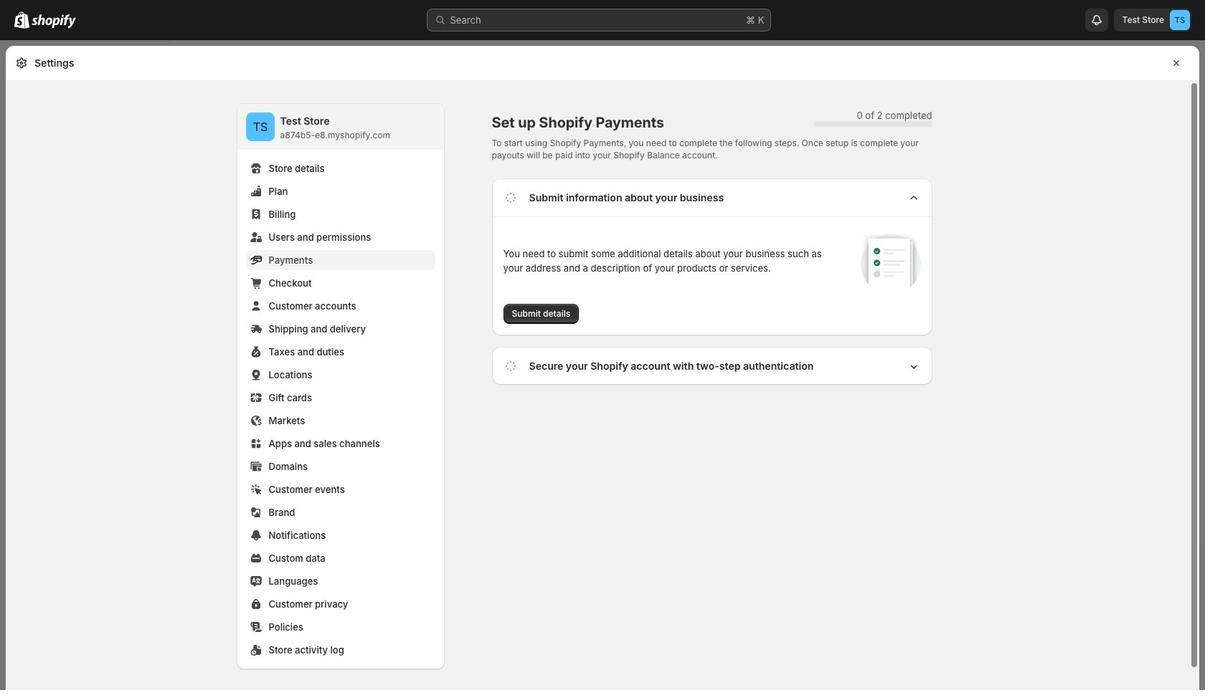 Task type: vqa. For each thing, say whether or not it's contained in the screenshot.
text box
no



Task type: locate. For each thing, give the bounding box(es) containing it.
shopify image
[[14, 11, 29, 29], [32, 14, 76, 29]]

1 horizontal spatial test store image
[[1170, 10, 1190, 30]]

1 vertical spatial test store image
[[246, 113, 274, 141]]

0 horizontal spatial shopify image
[[14, 11, 29, 29]]

0 horizontal spatial test store image
[[246, 113, 274, 141]]

0 vertical spatial test store image
[[1170, 10, 1190, 30]]

test store image inside 'shop settings menu' element
[[246, 113, 274, 141]]

test store image
[[1170, 10, 1190, 30], [246, 113, 274, 141]]



Task type: describe. For each thing, give the bounding box(es) containing it.
shop settings menu element
[[237, 104, 444, 669]]

1 horizontal spatial shopify image
[[32, 14, 76, 29]]

settings dialog
[[6, 46, 1199, 691]]



